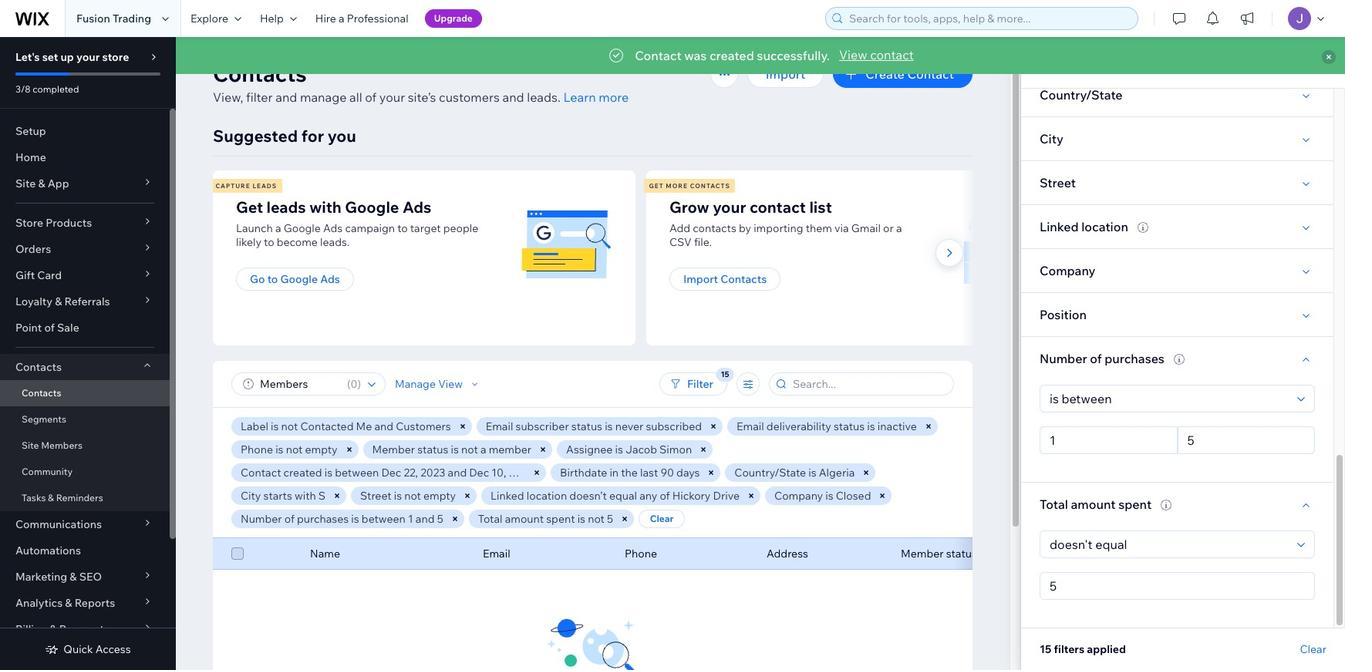 Task type: locate. For each thing, give the bounding box(es) containing it.
to right 'likely'
[[264, 235, 274, 249]]

you
[[328, 126, 356, 146]]

your left site's
[[379, 89, 405, 105]]

contact for contact was created successfully.
[[635, 48, 682, 63]]

suggested
[[213, 126, 298, 146]]

birthdate in the last 90 days
[[560, 466, 700, 480]]

1 horizontal spatial empty
[[424, 489, 456, 503]]

quick access
[[64, 643, 131, 657]]

point of sale
[[15, 321, 79, 335]]

2 5 from the left
[[607, 512, 613, 526]]

is left never at the bottom
[[605, 420, 613, 434]]

2 horizontal spatial your
[[713, 197, 746, 217]]

1 horizontal spatial amount
[[1071, 497, 1116, 512]]

1 vertical spatial import
[[684, 272, 718, 286]]

& right billing
[[50, 623, 57, 636]]

site inside dropdown button
[[15, 177, 36, 191]]

manage
[[300, 89, 347, 105]]

0 horizontal spatial city
[[241, 489, 261, 503]]

site members
[[22, 440, 83, 451]]

simon
[[660, 443, 692, 457]]

import for import
[[766, 66, 806, 82]]

street is not empty
[[360, 489, 456, 503]]

ads down get leads with google ads launch a google ads campaign to target people likely to become leads.
[[320, 272, 340, 286]]

not down doesn't
[[588, 512, 605, 526]]

Search... field
[[788, 373, 949, 395]]

hire a professional link
[[306, 0, 418, 37]]

select an option field up from number field
[[1045, 386, 1293, 412]]

2 vertical spatial your
[[713, 197, 746, 217]]

starts
[[263, 489, 292, 503]]

empty for street is not empty
[[424, 489, 456, 503]]

csv
[[670, 235, 692, 249]]

set
[[42, 50, 58, 64]]

hire a professional
[[315, 12, 409, 25]]

0 vertical spatial linked
[[1040, 219, 1079, 235]]

0 vertical spatial your
[[76, 50, 100, 64]]

phone down label
[[241, 443, 273, 457]]

to left target in the left of the page
[[397, 221, 408, 235]]

not down contacted
[[286, 443, 303, 457]]

google inside button
[[280, 272, 318, 286]]

a right or
[[896, 221, 902, 235]]

select an option field for total amount spent
[[1045, 532, 1293, 558]]

created right was
[[710, 48, 754, 63]]

app
[[48, 177, 69, 191]]

import for import contacts
[[684, 272, 718, 286]]

dec left 22,
[[381, 466, 401, 480]]

of for number of purchases is between 1 and 5
[[284, 512, 295, 526]]

leads. inside get leads with google ads launch a google ads campaign to target people likely to become leads.
[[320, 235, 350, 249]]

1 horizontal spatial your
[[379, 89, 405, 105]]

& for loyalty
[[55, 295, 62, 309]]

empty for phone is not empty
[[305, 443, 338, 457]]

1 5 from the left
[[437, 512, 443, 526]]

your inside sidebar element
[[76, 50, 100, 64]]

created down phone is not empty
[[284, 466, 322, 480]]

1 vertical spatial purchases
[[297, 512, 349, 526]]

1 vertical spatial created
[[284, 466, 322, 480]]

amount for total amount spent
[[1071, 497, 1116, 512]]

1 vertical spatial phone
[[625, 547, 657, 561]]

1 horizontal spatial contact
[[635, 48, 682, 63]]

1 vertical spatial street
[[360, 489, 392, 503]]

Enter a value number field
[[1045, 573, 1310, 599]]

and right 1
[[416, 512, 435, 526]]

contacts inside contacts view, filter and manage all of your site's customers and leads. learn more
[[213, 60, 307, 87]]

contact inside alert
[[635, 48, 682, 63]]

1 vertical spatial company
[[775, 489, 823, 503]]

amount down 10,
[[505, 512, 544, 526]]

view inside alert
[[839, 47, 868, 62]]

city
[[1040, 131, 1064, 147], [241, 489, 261, 503]]

5
[[437, 512, 443, 526], [607, 512, 613, 526]]

the
[[621, 466, 638, 480]]

is down 'customers'
[[451, 443, 459, 457]]

billing
[[15, 623, 47, 636]]

0 vertical spatial clear
[[650, 513, 674, 525]]

email up member
[[486, 420, 513, 434]]

0 horizontal spatial phone
[[241, 443, 273, 457]]

loyalty & referrals button
[[0, 289, 170, 315]]

and down "member status is not a member"
[[448, 466, 467, 480]]

& for site
[[38, 177, 45, 191]]

& for tasks
[[48, 492, 54, 504]]

spent down doesn't
[[546, 512, 575, 526]]

city starts with s
[[241, 489, 326, 503]]

2023 right 22,
[[421, 466, 445, 480]]

country/state
[[1040, 87, 1123, 103], [735, 466, 806, 480]]

of for number of purchases
[[1090, 351, 1102, 366]]

0 vertical spatial contact
[[635, 48, 682, 63]]

contacts down point of sale
[[15, 360, 62, 374]]

1 horizontal spatial total
[[1040, 497, 1068, 512]]

your up contacts
[[713, 197, 746, 217]]

1 vertical spatial contact
[[750, 197, 806, 217]]

contact up importing
[[750, 197, 806, 217]]

contacts inside button
[[721, 272, 767, 286]]

1 horizontal spatial number
[[1040, 351, 1087, 366]]

0 horizontal spatial contact
[[241, 466, 281, 480]]

&
[[38, 177, 45, 191], [55, 295, 62, 309], [48, 492, 54, 504], [70, 570, 77, 584], [65, 596, 72, 610], [50, 623, 57, 636]]

contacts inside dropdown button
[[15, 360, 62, 374]]

empty down "member status is not a member"
[[424, 489, 456, 503]]

any
[[640, 489, 658, 503]]

gmail
[[852, 221, 881, 235]]

view right 'manage'
[[438, 377, 463, 391]]

country/state for country/state
[[1040, 87, 1123, 103]]

contact inside view contact link
[[870, 47, 914, 62]]

not for label is not contacted me and customers
[[281, 420, 298, 434]]

5 down linked location doesn't equal any of hickory drive
[[607, 512, 613, 526]]

1 2023 from the left
[[421, 466, 445, 480]]

contact was created successfully.
[[635, 48, 830, 63]]

of
[[365, 89, 377, 105], [44, 321, 55, 335], [1090, 351, 1102, 366], [660, 489, 670, 503], [284, 512, 295, 526]]

days
[[677, 466, 700, 480]]

created inside alert
[[710, 48, 754, 63]]

contact created is between dec 22, 2023 and dec 10, 2023
[[241, 466, 534, 480]]

5 right 1
[[437, 512, 443, 526]]

to right go at the top left of the page
[[267, 272, 278, 286]]

0 vertical spatial phone
[[241, 443, 273, 457]]

site down segments
[[22, 440, 39, 451]]

ads left campaign
[[323, 221, 343, 235]]

0 horizontal spatial member
[[372, 443, 415, 457]]

0 vertical spatial member
[[372, 443, 415, 457]]

3/8 completed
[[15, 83, 79, 95]]

a right hire
[[339, 12, 345, 25]]

member
[[372, 443, 415, 457], [901, 547, 944, 561]]

2 vertical spatial google
[[280, 272, 318, 286]]

& inside dropdown button
[[50, 623, 57, 636]]

a inside grow your contact list add contacts by importing them via gmail or a csv file.
[[896, 221, 902, 235]]

2023 right 10,
[[509, 466, 534, 480]]

inactive
[[878, 420, 917, 434]]

1 horizontal spatial location
[[1082, 219, 1129, 235]]

let's set up your store
[[15, 50, 129, 64]]

city for city
[[1040, 131, 1064, 147]]

number for number of purchases is between 1 and 5
[[241, 512, 282, 526]]

site down home
[[15, 177, 36, 191]]

not
[[281, 420, 298, 434], [286, 443, 303, 457], [461, 443, 478, 457], [404, 489, 421, 503], [588, 512, 605, 526]]

a inside get leads with google ads launch a google ads campaign to target people likely to become leads.
[[275, 221, 281, 235]]

1 vertical spatial clear button
[[1300, 643, 1327, 657]]

Select an option field
[[1045, 386, 1293, 412], [1045, 532, 1293, 558]]

1 vertical spatial contact
[[908, 66, 954, 82]]

quick access button
[[45, 643, 131, 657]]

0 vertical spatial empty
[[305, 443, 338, 457]]

1 horizontal spatial member
[[901, 547, 944, 561]]

amount for total amount spent is not 5
[[505, 512, 544, 526]]

all
[[350, 89, 362, 105]]

2 horizontal spatial contact
[[908, 66, 954, 82]]

import down the successfully. on the top right of page
[[766, 66, 806, 82]]

& for billing
[[50, 623, 57, 636]]

ads up target in the left of the page
[[403, 197, 432, 217]]

0 vertical spatial site
[[15, 177, 36, 191]]

total for total amount spent
[[1040, 497, 1068, 512]]

0 horizontal spatial your
[[76, 50, 100, 64]]

members
[[41, 440, 83, 451]]

number down starts
[[241, 512, 282, 526]]

google down 'become'
[[280, 272, 318, 286]]

street up "linked location" at the top of the page
[[1040, 175, 1076, 191]]

contacts link
[[0, 380, 170, 407]]

fusion trading
[[76, 12, 151, 25]]

people
[[443, 221, 479, 235]]

not for street is not empty
[[404, 489, 421, 503]]

2 vertical spatial ads
[[320, 272, 340, 286]]

15
[[1040, 643, 1052, 657]]

between left 1
[[362, 512, 406, 526]]

empty down contacted
[[305, 443, 338, 457]]

0 horizontal spatial view
[[438, 377, 463, 391]]

segments link
[[0, 407, 170, 433]]

store
[[15, 216, 43, 230]]

1 horizontal spatial street
[[1040, 175, 1076, 191]]

contacted
[[300, 420, 354, 434]]

linked location doesn't equal any of hickory drive
[[491, 489, 740, 503]]

0 vertical spatial ads
[[403, 197, 432, 217]]

google down leads on the top of the page
[[284, 221, 321, 235]]

0 horizontal spatial linked
[[491, 489, 524, 503]]

Search for tools, apps, help & more... field
[[845, 8, 1133, 29]]

assignee
[[566, 443, 613, 457]]

become
[[277, 235, 318, 249]]

0 horizontal spatial street
[[360, 489, 392, 503]]

import down the file.
[[684, 272, 718, 286]]

email left deliverability
[[737, 420, 764, 434]]

number down the position
[[1040, 351, 1087, 366]]

1 horizontal spatial import
[[766, 66, 806, 82]]

file.
[[694, 235, 712, 249]]

number for number of purchases
[[1040, 351, 1087, 366]]

0 vertical spatial street
[[1040, 175, 1076, 191]]

0 horizontal spatial location
[[527, 489, 567, 503]]

1
[[408, 512, 413, 526]]

spent for total amount spent
[[1119, 497, 1152, 512]]

access
[[96, 643, 131, 657]]

0 horizontal spatial amount
[[505, 512, 544, 526]]

0 vertical spatial leads.
[[527, 89, 561, 105]]

total amount spent is not 5
[[478, 512, 613, 526]]

list
[[211, 170, 1075, 346]]

1 vertical spatial leads.
[[320, 235, 350, 249]]

number of purchases
[[1040, 351, 1165, 366]]

0 vertical spatial company
[[1040, 263, 1096, 278]]

0 horizontal spatial leads.
[[320, 235, 350, 249]]

your inside grow your contact list add contacts by importing them via gmail or a csv file.
[[713, 197, 746, 217]]

1 vertical spatial empty
[[424, 489, 456, 503]]

between down me in the bottom of the page
[[335, 466, 379, 480]]

amount down from number field
[[1071, 497, 1116, 512]]

& for marketing
[[70, 570, 77, 584]]

0 vertical spatial select an option field
[[1045, 386, 1293, 412]]

1 vertical spatial between
[[362, 512, 406, 526]]

get
[[236, 197, 263, 217]]

1 horizontal spatial created
[[710, 48, 754, 63]]

view up create
[[839, 47, 868, 62]]

company up the position
[[1040, 263, 1096, 278]]

0 horizontal spatial company
[[775, 489, 823, 503]]

& left reports
[[65, 596, 72, 610]]

applied
[[1087, 643, 1126, 657]]

1 vertical spatial location
[[527, 489, 567, 503]]

0 vertical spatial with
[[309, 197, 342, 217]]

email subscriber status is never subscribed
[[486, 420, 702, 434]]

1 select an option field from the top
[[1045, 386, 1293, 412]]

0 horizontal spatial created
[[284, 466, 322, 480]]

in
[[610, 466, 619, 480]]

company
[[1040, 263, 1096, 278], [775, 489, 823, 503]]

Unsaved view field
[[255, 373, 342, 395]]

0 vertical spatial purchases
[[1105, 351, 1165, 366]]

0 vertical spatial city
[[1040, 131, 1064, 147]]

0 horizontal spatial purchases
[[297, 512, 349, 526]]

referrals
[[64, 295, 110, 309]]

1 horizontal spatial spent
[[1119, 497, 1152, 512]]

& left seo
[[70, 570, 77, 584]]

is up s
[[325, 466, 333, 480]]

member status is not a member
[[372, 443, 532, 457]]

3/8
[[15, 83, 31, 95]]

0 horizontal spatial empty
[[305, 443, 338, 457]]

linked
[[1040, 219, 1079, 235], [491, 489, 524, 503]]

number
[[1040, 351, 1087, 366], [241, 512, 282, 526]]

0 horizontal spatial country/state
[[735, 466, 806, 480]]

import inside 'list'
[[684, 272, 718, 286]]

number of purchases is between 1 and 5
[[241, 512, 443, 526]]

is down doesn't
[[578, 512, 586, 526]]

more
[[599, 89, 629, 105]]

view
[[839, 47, 868, 62], [438, 377, 463, 391]]

is left "jacob"
[[615, 443, 623, 457]]

member for member status
[[901, 547, 944, 561]]

customers
[[396, 420, 451, 434]]

purchases for number of purchases is between 1 and 5
[[297, 512, 349, 526]]

with right leads on the top of the page
[[309, 197, 342, 217]]

spent down from number field
[[1119, 497, 1152, 512]]

0 horizontal spatial clear button
[[639, 510, 685, 528]]

select an option field up enter a value number field
[[1045, 532, 1293, 558]]

contacts up filter
[[213, 60, 307, 87]]

1 vertical spatial number
[[241, 512, 282, 526]]

1 vertical spatial city
[[241, 489, 261, 503]]

contacts down by
[[721, 272, 767, 286]]

None checkbox
[[231, 545, 244, 563]]

your inside contacts view, filter and manage all of your site's customers and leads. learn more
[[379, 89, 405, 105]]

From number field
[[1045, 427, 1172, 454]]

setup link
[[0, 118, 170, 144]]

0 horizontal spatial 2023
[[421, 466, 445, 480]]

1 horizontal spatial purchases
[[1105, 351, 1165, 366]]

1 horizontal spatial 2023
[[509, 466, 534, 480]]

leads. right 'become'
[[320, 235, 350, 249]]

2 vertical spatial contact
[[241, 466, 281, 480]]

get more contacts
[[649, 182, 730, 190]]

street for street is not empty
[[360, 489, 392, 503]]

1 vertical spatial site
[[22, 440, 39, 451]]

1 vertical spatial member
[[901, 547, 944, 561]]

0 vertical spatial import
[[766, 66, 806, 82]]

1 vertical spatial view
[[438, 377, 463, 391]]

and right filter
[[276, 89, 297, 105]]

1 vertical spatial with
[[295, 489, 316, 503]]

with inside get leads with google ads launch a google ads campaign to target people likely to become leads.
[[309, 197, 342, 217]]

& right loyalty
[[55, 295, 62, 309]]

setup
[[15, 124, 46, 138]]

1 horizontal spatial view
[[839, 47, 868, 62]]

1 vertical spatial linked
[[491, 489, 524, 503]]

0 vertical spatial number
[[1040, 351, 1087, 366]]

alert
[[176, 37, 1345, 74]]

dec left 10,
[[469, 466, 489, 480]]

not down 22,
[[404, 489, 421, 503]]

0 horizontal spatial number
[[241, 512, 282, 526]]

spent for total amount spent is not 5
[[546, 512, 575, 526]]

contact left was
[[635, 48, 682, 63]]

a
[[339, 12, 345, 25], [275, 221, 281, 235], [896, 221, 902, 235], [481, 443, 486, 457]]

status
[[571, 420, 603, 434], [834, 420, 865, 434], [418, 443, 449, 457], [946, 547, 977, 561]]

street down contact created is between dec 22, 2023 and dec 10, 2023 at the bottom left of the page
[[360, 489, 392, 503]]

manage view button
[[395, 377, 481, 391]]

1 horizontal spatial country/state
[[1040, 87, 1123, 103]]

google up campaign
[[345, 197, 399, 217]]

phone down any
[[625, 547, 657, 561]]

1 horizontal spatial 5
[[607, 512, 613, 526]]

leads. left learn
[[527, 89, 561, 105]]

& left "app"
[[38, 177, 45, 191]]

1 horizontal spatial dec
[[469, 466, 489, 480]]

view,
[[213, 89, 243, 105]]

fusion
[[76, 12, 110, 25]]

0 horizontal spatial contact
[[750, 197, 806, 217]]

location for linked location doesn't equal any of hickory drive
[[527, 489, 567, 503]]

ads
[[403, 197, 432, 217], [323, 221, 343, 235], [320, 272, 340, 286]]

0 vertical spatial created
[[710, 48, 754, 63]]

1 horizontal spatial phone
[[625, 547, 657, 561]]

completed
[[33, 83, 79, 95]]

filters
[[1054, 643, 1085, 657]]

0 vertical spatial country/state
[[1040, 87, 1123, 103]]

gift card
[[15, 268, 62, 282]]

amount
[[1071, 497, 1116, 512], [505, 512, 544, 526]]

filter
[[246, 89, 273, 105]]

1 horizontal spatial contact
[[870, 47, 914, 62]]

with left s
[[295, 489, 316, 503]]

1 vertical spatial country/state
[[735, 466, 806, 480]]

is down contact created is between dec 22, 2023 and dec 10, 2023 at the bottom left of the page
[[394, 489, 402, 503]]

2 select an option field from the top
[[1045, 532, 1293, 558]]

is left algeria
[[809, 466, 817, 480]]

linked location
[[1040, 219, 1129, 235]]

1 vertical spatial clear
[[1300, 643, 1327, 657]]

& right tasks
[[48, 492, 54, 504]]

a down leads on the top of the page
[[275, 221, 281, 235]]

your right "up"
[[76, 50, 100, 64]]

1 horizontal spatial linked
[[1040, 219, 1079, 235]]

a left member
[[481, 443, 486, 457]]

email down total amount spent is not 5
[[483, 547, 510, 561]]

city for city starts with s
[[241, 489, 261, 503]]

1 horizontal spatial leads.
[[527, 89, 561, 105]]

1 horizontal spatial company
[[1040, 263, 1096, 278]]

company down the country/state is algeria
[[775, 489, 823, 503]]

of inside point of sale 'link'
[[44, 321, 55, 335]]

1 vertical spatial select an option field
[[1045, 532, 1293, 558]]

created
[[710, 48, 754, 63], [284, 466, 322, 480]]

0 vertical spatial view
[[839, 47, 868, 62]]

contact up create
[[870, 47, 914, 62]]

0 horizontal spatial spent
[[546, 512, 575, 526]]

contact right create
[[908, 66, 954, 82]]

total for total amount spent is not 5
[[478, 512, 503, 526]]

1 horizontal spatial clear
[[1300, 643, 1327, 657]]

not up phone is not empty
[[281, 420, 298, 434]]

contact up starts
[[241, 466, 281, 480]]



Task type: describe. For each thing, give the bounding box(es) containing it.
marketing
[[15, 570, 67, 584]]

by
[[739, 221, 751, 235]]

home link
[[0, 144, 170, 170]]

location for linked location
[[1082, 219, 1129, 235]]

is left inactive
[[867, 420, 875, 434]]

point of sale link
[[0, 315, 170, 341]]

tasks
[[22, 492, 46, 504]]

automations
[[15, 544, 81, 558]]

marketing & seo button
[[0, 564, 170, 590]]

not left member
[[461, 443, 478, 457]]

site's
[[408, 89, 436, 105]]

capture leads
[[216, 182, 277, 190]]

s
[[318, 489, 326, 503]]

point
[[15, 321, 42, 335]]

contacts
[[693, 221, 737, 235]]

select an option field for number of purchases
[[1045, 386, 1293, 412]]

view contact link
[[839, 46, 914, 64]]

subscriber
[[516, 420, 569, 434]]

(
[[347, 377, 351, 391]]

hire
[[315, 12, 336, 25]]

filter
[[687, 377, 714, 391]]

and right customers
[[503, 89, 524, 105]]

is left 1
[[351, 512, 359, 526]]

not for phone is not empty
[[286, 443, 303, 457]]

community link
[[0, 459, 170, 485]]

0 vertical spatial google
[[345, 197, 399, 217]]

position
[[1040, 307, 1087, 322]]

orders
[[15, 242, 51, 256]]

( 0 )
[[347, 377, 361, 391]]

15 filters applied
[[1040, 643, 1126, 657]]

import button
[[747, 60, 824, 88]]

up
[[61, 50, 74, 64]]

with for s
[[295, 489, 316, 503]]

analytics & reports
[[15, 596, 115, 610]]

email deliverability status is inactive
[[737, 420, 917, 434]]

target
[[410, 221, 441, 235]]

)
[[358, 377, 361, 391]]

store products button
[[0, 210, 170, 236]]

contacts up segments
[[22, 387, 61, 399]]

name
[[310, 547, 340, 561]]

communications button
[[0, 511, 170, 538]]

likely
[[236, 235, 262, 249]]

list containing get leads with google ads
[[211, 170, 1075, 346]]

2 dec from the left
[[469, 466, 489, 480]]

equal
[[609, 489, 637, 503]]

to inside 'go to google ads' button
[[267, 272, 278, 286]]

last
[[640, 466, 658, 480]]

2 2023 from the left
[[509, 466, 534, 480]]

member status
[[901, 547, 977, 561]]

email for email subscriber status is never subscribed
[[486, 420, 513, 434]]

member for member status is not a member
[[372, 443, 415, 457]]

company for company is closed
[[775, 489, 823, 503]]

alert containing view contact
[[176, 37, 1345, 74]]

add
[[670, 221, 691, 235]]

site members link
[[0, 433, 170, 459]]

phone for phone
[[625, 547, 657, 561]]

jacob
[[626, 443, 657, 457]]

for
[[302, 126, 324, 146]]

with for google
[[309, 197, 342, 217]]

subscribed
[[646, 420, 702, 434]]

1 vertical spatial google
[[284, 221, 321, 235]]

more
[[666, 182, 688, 190]]

create
[[866, 66, 905, 82]]

communications
[[15, 518, 102, 532]]

segments
[[22, 413, 66, 425]]

products
[[46, 216, 92, 230]]

professional
[[347, 12, 409, 25]]

linked for linked location doesn't equal any of hickory drive
[[491, 489, 524, 503]]

is right label
[[271, 420, 279, 434]]

filter button
[[660, 373, 727, 396]]

contact for contact created is between dec 22, 2023 and dec 10, 2023
[[241, 466, 281, 480]]

ads inside button
[[320, 272, 340, 286]]

1 vertical spatial ads
[[323, 221, 343, 235]]

seo
[[79, 570, 102, 584]]

marketing & seo
[[15, 570, 102, 584]]

contacts button
[[0, 354, 170, 380]]

1 dec from the left
[[381, 466, 401, 480]]

is up starts
[[276, 443, 283, 457]]

member
[[489, 443, 532, 457]]

contact inside grow your contact list add contacts by importing them via gmail or a csv file.
[[750, 197, 806, 217]]

reminders
[[56, 492, 103, 504]]

grow your contact list add contacts by importing them via gmail or a csv file.
[[670, 197, 902, 249]]

company for company
[[1040, 263, 1096, 278]]

learn
[[564, 89, 596, 105]]

site for site members
[[22, 440, 39, 451]]

To number field
[[1183, 427, 1310, 454]]

suggested for you
[[213, 126, 356, 146]]

of for point of sale
[[44, 321, 55, 335]]

company is closed
[[775, 489, 871, 503]]

import contacts
[[684, 272, 767, 286]]

linked for linked location
[[1040, 219, 1079, 235]]

is left closed
[[826, 489, 834, 503]]

& for analytics
[[65, 596, 72, 610]]

email for email deliverability status is inactive
[[737, 420, 764, 434]]

site & app
[[15, 177, 69, 191]]

community
[[22, 466, 73, 478]]

0 horizontal spatial clear
[[650, 513, 674, 525]]

create contact button
[[833, 60, 973, 88]]

manage
[[395, 377, 436, 391]]

leads. inside contacts view, filter and manage all of your site's customers and leads. learn more
[[527, 89, 561, 105]]

1 horizontal spatial clear button
[[1300, 643, 1327, 657]]

birthdate
[[560, 466, 607, 480]]

assignee is jacob simon
[[566, 443, 692, 457]]

purchases for number of purchases
[[1105, 351, 1165, 366]]

country/state for country/state is algeria
[[735, 466, 806, 480]]

a inside hire a professional link
[[339, 12, 345, 25]]

0 vertical spatial clear button
[[639, 510, 685, 528]]

explore
[[191, 12, 228, 25]]

store products
[[15, 216, 92, 230]]

leads
[[266, 197, 306, 217]]

of inside contacts view, filter and manage all of your site's customers and leads. learn more
[[365, 89, 377, 105]]

and right me in the bottom of the page
[[375, 420, 394, 434]]

0
[[351, 377, 358, 391]]

sale
[[57, 321, 79, 335]]

contact inside "button"
[[908, 66, 954, 82]]

0 vertical spatial between
[[335, 466, 379, 480]]

customers
[[439, 89, 500, 105]]

closed
[[836, 489, 871, 503]]

street for street
[[1040, 175, 1076, 191]]

go to google ads button
[[236, 268, 354, 291]]

store
[[102, 50, 129, 64]]

label
[[241, 420, 268, 434]]

sidebar element
[[0, 37, 176, 670]]

site for site & app
[[15, 177, 36, 191]]

deliverability
[[767, 420, 832, 434]]

phone for phone is not empty
[[241, 443, 273, 457]]



Task type: vqa. For each thing, say whether or not it's contained in the screenshot.
Reports
yes



